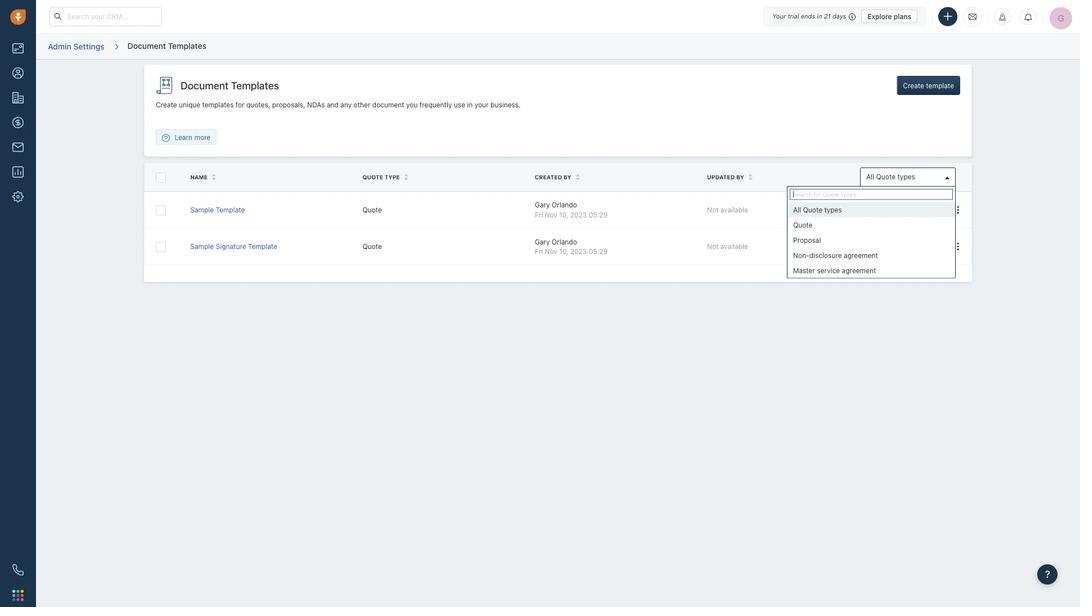 Task type: locate. For each thing, give the bounding box(es) containing it.
1 vertical spatial not
[[707, 243, 719, 251]]

non-disclosure agreement option
[[788, 248, 955, 263]]

2 not available from the top
[[707, 243, 748, 251]]

updated by
[[707, 174, 744, 180]]

sample signature template
[[190, 243, 277, 251]]

business.
[[491, 101, 521, 109]]

0 vertical spatial not
[[707, 206, 719, 214]]

0 vertical spatial sample
[[190, 206, 214, 214]]

0 horizontal spatial in
[[467, 101, 473, 109]]

1 horizontal spatial create
[[903, 82, 924, 89]]

orlando for sample signature template
[[552, 238, 577, 246]]

document
[[128, 41, 166, 50], [181, 79, 229, 91]]

all quote types up search for quote types search field
[[867, 173, 915, 181]]

2 fri from the top
[[535, 248, 543, 255]]

2 2023 from the top
[[570, 248, 587, 255]]

1 horizontal spatial templates
[[231, 79, 279, 91]]

1 horizontal spatial types
[[898, 173, 915, 181]]

gary for sample signature template
[[535, 238, 550, 246]]

1 by from the left
[[564, 174, 572, 180]]

by for created by
[[564, 174, 572, 180]]

master service agreement
[[793, 267, 876, 275]]

create left "unique"
[[156, 101, 177, 109]]

2 not from the top
[[707, 243, 719, 251]]

sample down name
[[190, 206, 214, 214]]

list box containing all quote types
[[788, 202, 955, 278]]

1 horizontal spatial all quote types
[[867, 173, 915, 181]]

sample
[[190, 206, 214, 214], [190, 243, 214, 251]]

create for create unique templates for quotes, proposals, ndas and any other document you frequently use in your business.
[[156, 101, 177, 109]]

document templates
[[128, 41, 206, 50], [181, 79, 279, 91]]

1 vertical spatial nov
[[545, 248, 558, 255]]

1 not available from the top
[[707, 206, 748, 214]]

1 gary orlando fri nov 10, 2023 05:29 from the top
[[535, 201, 608, 219]]

2023 for sample signature template
[[570, 248, 587, 255]]

1 fri from the top
[[535, 211, 543, 219]]

more
[[194, 133, 211, 141]]

all
[[867, 173, 874, 181], [793, 206, 801, 214]]

sample for sample template
[[190, 206, 214, 214]]

types
[[898, 173, 915, 181], [825, 206, 842, 214]]

proposal
[[793, 236, 821, 244]]

1 gary from the top
[[535, 201, 550, 209]]

all up search for quote types search field
[[867, 173, 874, 181]]

learn more
[[175, 133, 211, 141]]

1 vertical spatial fri
[[535, 248, 543, 255]]

all quote types inside dropdown button
[[867, 173, 915, 181]]

0 horizontal spatial all quote types
[[793, 206, 842, 214]]

05:29 for sample template
[[589, 211, 608, 219]]

0 vertical spatial nov
[[545, 211, 558, 219]]

quotes,
[[246, 101, 270, 109]]

gary for sample template
[[535, 201, 550, 209]]

gary orlando fri nov 10, 2023 05:29
[[535, 201, 608, 219], [535, 238, 608, 255]]

create inside button
[[903, 82, 924, 89]]

agreement up master service agreement option
[[844, 252, 878, 259]]

1 vertical spatial gary orlando fri nov 10, 2023 05:29
[[535, 238, 608, 255]]

list box
[[788, 202, 955, 278]]

create for create template
[[903, 82, 924, 89]]

template up 'signature'
[[216, 206, 245, 214]]

name
[[190, 174, 208, 180]]

0 vertical spatial gary orlando fri nov 10, 2023 05:29
[[535, 201, 608, 219]]

1 available from the top
[[721, 206, 748, 214]]

by right created on the top
[[564, 174, 572, 180]]

non-
[[793, 252, 810, 259]]

0 horizontal spatial all
[[793, 206, 801, 214]]

1 vertical spatial document templates
[[181, 79, 279, 91]]

types inside "option"
[[825, 206, 842, 214]]

explore plans link
[[862, 10, 918, 23]]

in left 21
[[817, 13, 822, 20]]

create template
[[903, 82, 954, 89]]

1 10, from the top
[[559, 211, 569, 219]]

all up proposal
[[793, 206, 801, 214]]

in right use
[[467, 101, 473, 109]]

create left template
[[903, 82, 924, 89]]

document down search your crm... text field
[[128, 41, 166, 50]]

quote
[[876, 173, 896, 181], [363, 174, 383, 180], [803, 206, 823, 214], [363, 206, 382, 214], [793, 221, 813, 229], [363, 243, 382, 251]]

admin settings link
[[47, 38, 105, 55]]

10, for sample signature template
[[559, 248, 569, 255]]

you
[[406, 101, 418, 109]]

sample left 'signature'
[[190, 243, 214, 251]]

all quote types up proposal
[[793, 206, 842, 214]]

1 horizontal spatial by
[[736, 174, 744, 180]]

created by
[[535, 174, 572, 180]]

fri
[[535, 211, 543, 219], [535, 248, 543, 255]]

create unique templates for quotes, proposals, ndas and any other document you frequently use in your business.
[[156, 101, 521, 109]]

0 vertical spatial 10,
[[559, 211, 569, 219]]

available for sample template
[[721, 206, 748, 214]]

available for sample signature template
[[721, 243, 748, 251]]

created
[[535, 174, 562, 180]]

1 horizontal spatial all
[[867, 173, 874, 181]]

10,
[[559, 211, 569, 219], [559, 248, 569, 255]]

0 vertical spatial all quote types
[[867, 173, 915, 181]]

1 vertical spatial all quote types
[[793, 206, 842, 214]]

1 vertical spatial available
[[721, 243, 748, 251]]

gary
[[535, 201, 550, 209], [535, 238, 550, 246]]

0 vertical spatial 2023
[[570, 211, 587, 219]]

create
[[903, 82, 924, 89], [156, 101, 177, 109]]

in
[[817, 13, 822, 20], [467, 101, 473, 109]]

frequently
[[420, 101, 452, 109]]

all quote types button
[[860, 168, 956, 187]]

0 vertical spatial agreement
[[844, 252, 878, 259]]

admin
[[48, 42, 71, 51]]

your
[[475, 101, 489, 109]]

05:29
[[589, 211, 608, 219], [589, 248, 608, 255]]

1 vertical spatial in
[[467, 101, 473, 109]]

1 vertical spatial sample
[[190, 243, 214, 251]]

quote type
[[363, 174, 400, 180]]

agreement
[[844, 252, 878, 259], [842, 267, 876, 275]]

2 gary from the top
[[535, 238, 550, 246]]

2 by from the left
[[736, 174, 744, 180]]

2 sample from the top
[[190, 243, 214, 251]]

not
[[707, 206, 719, 214], [707, 243, 719, 251]]

plans
[[894, 12, 912, 20]]

0 vertical spatial all
[[867, 173, 874, 181]]

0 horizontal spatial template
[[216, 206, 245, 214]]

0 vertical spatial types
[[898, 173, 915, 181]]

1 sample from the top
[[190, 206, 214, 214]]

sample template
[[190, 206, 245, 214]]

0 vertical spatial 05:29
[[589, 211, 608, 219]]

2 nov from the top
[[545, 248, 558, 255]]

service
[[817, 267, 840, 275]]

non-disclosure agreement
[[793, 252, 878, 259]]

all inside dropdown button
[[867, 173, 874, 181]]

fri for sample template
[[535, 211, 543, 219]]

2 available from the top
[[721, 243, 748, 251]]

all quote types option
[[788, 202, 955, 218]]

proposal option
[[788, 233, 955, 248]]

by
[[564, 174, 572, 180], [736, 174, 744, 180]]

document up templates
[[181, 79, 229, 91]]

not available
[[707, 206, 748, 214], [707, 243, 748, 251]]

2023
[[570, 211, 587, 219], [570, 248, 587, 255]]

1 orlando from the top
[[552, 201, 577, 209]]

nov
[[545, 211, 558, 219], [545, 248, 558, 255]]

2 05:29 from the top
[[589, 248, 608, 255]]

1 05:29 from the top
[[589, 211, 608, 219]]

0 vertical spatial create
[[903, 82, 924, 89]]

1 vertical spatial document
[[181, 79, 229, 91]]

all quote types inside "option"
[[793, 206, 842, 214]]

1 vertical spatial not available
[[707, 243, 748, 251]]

1 vertical spatial gary
[[535, 238, 550, 246]]

1 vertical spatial create
[[156, 101, 177, 109]]

signature
[[216, 243, 246, 251]]

0 vertical spatial gary
[[535, 201, 550, 209]]

21
[[824, 13, 831, 20]]

sample template link
[[190, 206, 245, 214]]

orlando
[[552, 201, 577, 209], [552, 238, 577, 246]]

1 vertical spatial template
[[248, 243, 277, 251]]

0 vertical spatial orlando
[[552, 201, 577, 209]]

template right 'signature'
[[248, 243, 277, 251]]

0 vertical spatial available
[[721, 206, 748, 214]]

fri for sample signature template
[[535, 248, 543, 255]]

explore
[[868, 12, 892, 20]]

templates
[[168, 41, 206, 50], [231, 79, 279, 91]]

agreement down non-disclosure agreement option
[[842, 267, 876, 275]]

Search for Quote types search field
[[790, 189, 953, 200]]

0 horizontal spatial by
[[564, 174, 572, 180]]

types up quote option
[[825, 206, 842, 214]]

0 vertical spatial not available
[[707, 206, 748, 214]]

2 10, from the top
[[559, 248, 569, 255]]

quote inside dropdown button
[[876, 173, 896, 181]]

by right updated
[[736, 174, 744, 180]]

0 horizontal spatial types
[[825, 206, 842, 214]]

1 vertical spatial orlando
[[552, 238, 577, 246]]

0 horizontal spatial create
[[156, 101, 177, 109]]

2 gary orlando fri nov 10, 2023 05:29 from the top
[[535, 238, 608, 255]]

0 vertical spatial templates
[[168, 41, 206, 50]]

1 2023 from the top
[[570, 211, 587, 219]]

all quote types
[[867, 173, 915, 181], [793, 206, 842, 214]]

days
[[833, 13, 846, 20]]

1 vertical spatial types
[[825, 206, 842, 214]]

by for updated by
[[736, 174, 744, 180]]

disclosure
[[810, 252, 842, 259]]

1 horizontal spatial in
[[817, 13, 822, 20]]

0 vertical spatial in
[[817, 13, 822, 20]]

0 vertical spatial fri
[[535, 211, 543, 219]]

1 vertical spatial 2023
[[570, 248, 587, 255]]

template
[[216, 206, 245, 214], [248, 243, 277, 251]]

other
[[354, 101, 371, 109]]

1 vertical spatial agreement
[[842, 267, 876, 275]]

1 vertical spatial 10,
[[559, 248, 569, 255]]

templates
[[202, 101, 234, 109]]

2 orlando from the top
[[552, 238, 577, 246]]

master
[[793, 267, 815, 275]]

1 nov from the top
[[545, 211, 558, 219]]

admin settings
[[48, 42, 104, 51]]

template
[[926, 82, 954, 89]]

0 vertical spatial document
[[128, 41, 166, 50]]

available
[[721, 206, 748, 214], [721, 243, 748, 251]]

1 vertical spatial 05:29
[[589, 248, 608, 255]]

any
[[341, 101, 352, 109]]

phone image
[[12, 565, 24, 576]]

1 not from the top
[[707, 206, 719, 214]]

1 vertical spatial all
[[793, 206, 801, 214]]

settings
[[73, 42, 104, 51]]

types up search for quote types search field
[[898, 173, 915, 181]]



Task type: describe. For each thing, give the bounding box(es) containing it.
agreement for master service agreement
[[842, 267, 876, 275]]

ndas
[[307, 101, 325, 109]]

Search your CRM... text field
[[50, 7, 162, 26]]

not for sample template
[[707, 206, 719, 214]]

2023 for sample template
[[570, 211, 587, 219]]

0 vertical spatial template
[[216, 206, 245, 214]]

not available for sample template
[[707, 206, 748, 214]]

document
[[372, 101, 404, 109]]

your trial ends in 21 days
[[773, 13, 846, 20]]

for
[[236, 101, 245, 109]]

unique
[[179, 101, 200, 109]]

0 horizontal spatial document
[[128, 41, 166, 50]]

explore plans
[[868, 12, 912, 20]]

email image
[[969, 12, 977, 21]]

quote inside "option"
[[803, 206, 823, 214]]

0 vertical spatial document templates
[[128, 41, 206, 50]]

proposals,
[[272, 101, 305, 109]]

all inside "option"
[[793, 206, 801, 214]]

use
[[454, 101, 465, 109]]

nov for sample signature template
[[545, 248, 558, 255]]

0 horizontal spatial templates
[[168, 41, 206, 50]]

not available for sample signature template
[[707, 243, 748, 251]]

orlando for sample template
[[552, 201, 577, 209]]

updated
[[707, 174, 735, 180]]

learn more link
[[156, 133, 216, 142]]

and
[[327, 101, 339, 109]]

ends
[[801, 13, 815, 20]]

sample signature template link
[[190, 243, 277, 251]]

1 horizontal spatial template
[[248, 243, 277, 251]]

agreement for non-disclosure agreement
[[844, 252, 878, 259]]

05:29 for sample signature template
[[589, 248, 608, 255]]

gary orlando fri nov 10, 2023 05:29 for sample signature template
[[535, 238, 608, 255]]

learn
[[175, 133, 192, 141]]

nov for sample template
[[545, 211, 558, 219]]

10, for sample template
[[559, 211, 569, 219]]

1 vertical spatial templates
[[231, 79, 279, 91]]

not for sample signature template
[[707, 243, 719, 251]]

quote option
[[788, 218, 955, 233]]

gary orlando fri nov 10, 2023 05:29 for sample template
[[535, 201, 608, 219]]

1 horizontal spatial document
[[181, 79, 229, 91]]

type
[[385, 174, 400, 180]]

create template button
[[897, 76, 961, 95]]

your
[[773, 13, 786, 20]]

phone element
[[7, 559, 29, 582]]

trial
[[788, 13, 799, 20]]

quote inside option
[[793, 221, 813, 229]]

sample for sample signature template
[[190, 243, 214, 251]]

master service agreement option
[[788, 263, 955, 278]]

types inside dropdown button
[[898, 173, 915, 181]]

freshworks switcher image
[[12, 590, 24, 602]]



Task type: vqa. For each thing, say whether or not it's contained in the screenshot.
Sample Template's Gary Orlando Fri Nov 10, 2023 05:29
yes



